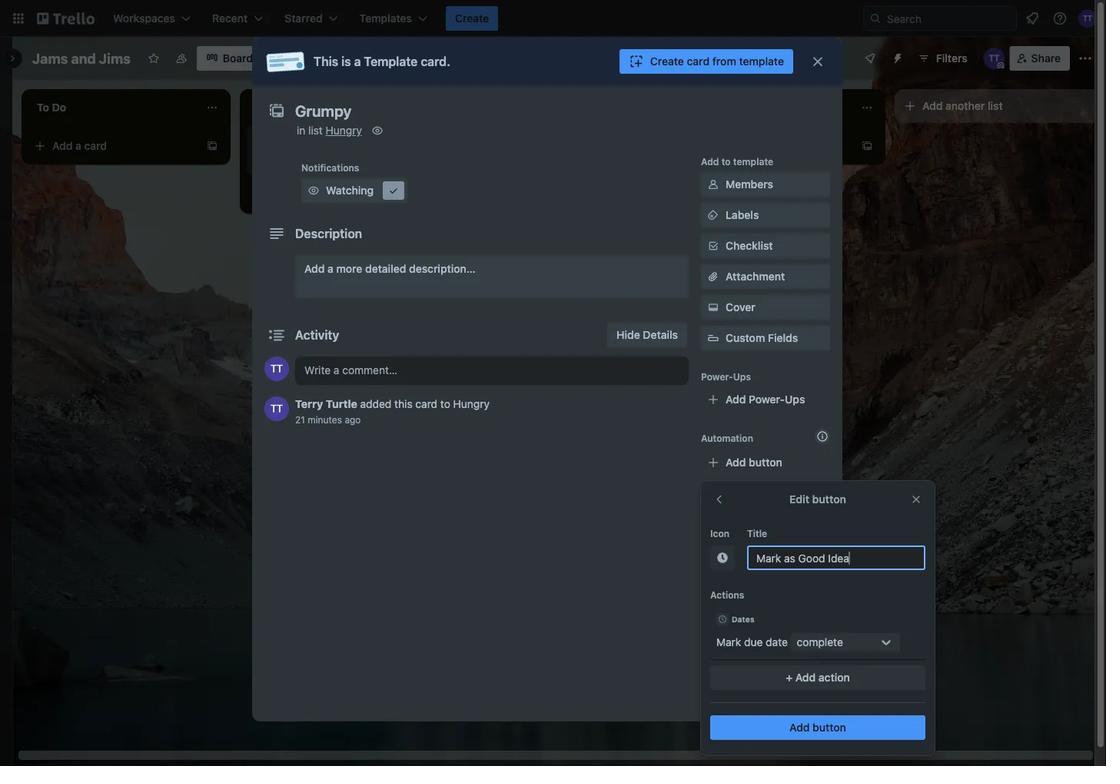 Task type: describe. For each thing, give the bounding box(es) containing it.
details
[[643, 329, 678, 342]]

1 create from template… image from the left
[[206, 140, 218, 152]]

from inside button
[[713, 55, 737, 68]]

labels
[[726, 209, 759, 222]]

another
[[946, 100, 986, 112]]

0 vertical spatial actions
[[702, 496, 736, 507]]

0 horizontal spatial list
[[309, 124, 323, 137]]

open information menu image
[[1053, 11, 1068, 26]]

Mark due date… text field
[[748, 546, 926, 571]]

added
[[360, 398, 392, 411]]

Board name text field
[[25, 46, 138, 71]]

move
[[726, 518, 754, 531]]

share for the share button to the bottom
[[726, 679, 756, 692]]

in list hungry
[[297, 124, 362, 137]]

1 vertical spatial add a card button
[[246, 183, 418, 208]]

to inside "terry turtle added this card to hungry 21 minutes ago"
[[441, 398, 451, 411]]

move link
[[702, 512, 831, 537]]

terry turtle added this card to hungry 21 minutes ago
[[295, 398, 490, 425]]

icon
[[711, 528, 730, 539]]

sm image inside delete link
[[706, 647, 722, 662]]

1 vertical spatial share button
[[702, 673, 831, 698]]

automation image
[[886, 46, 907, 68]]

custom fields button
[[702, 331, 831, 346]]

Search field
[[882, 7, 1017, 30]]

power ups image
[[864, 52, 877, 65]]

close popover image
[[911, 494, 923, 506]]

automation
[[702, 433, 754, 444]]

1 vertical spatial add button
[[790, 722, 847, 735]]

date
[[766, 637, 788, 649]]

copy link
[[702, 543, 831, 568]]

add a more detailed description…
[[305, 263, 476, 275]]

0 notifications image
[[1024, 9, 1042, 28]]

1 horizontal spatial to
[[722, 156, 731, 167]]

members
[[726, 178, 774, 191]]

0 horizontal spatial power-
[[702, 372, 734, 382]]

edit button
[[790, 493, 847, 506]]

sm image inside copy link
[[706, 548, 722, 563]]

cover link
[[702, 295, 831, 320]]

attachment button
[[702, 265, 831, 289]]

action
[[819, 672, 851, 685]]

template inside button
[[726, 580, 773, 592]]

list for add another list
[[988, 100, 1004, 112]]

hide for hide from list
[[726, 617, 750, 630]]

0 vertical spatial is
[[342, 54, 351, 69]]

detailed
[[365, 263, 406, 275]]

members link
[[702, 172, 831, 197]]

jams
[[32, 50, 68, 67]]

hide details link
[[608, 323, 688, 348]]

21 minutes ago link
[[295, 415, 361, 425]]

1 vertical spatial add button button
[[711, 716, 926, 741]]

show menu image
[[1078, 51, 1094, 66]]

add inside button
[[923, 100, 943, 112]]

create button
[[446, 6, 499, 31]]

custom fields
[[726, 332, 799, 345]]

labels link
[[702, 203, 831, 228]]

customize views image
[[270, 51, 285, 66]]

mark
[[717, 637, 742, 649]]

description…
[[409, 263, 476, 275]]

cover
[[726, 301, 756, 314]]

power-ups
[[702, 372, 752, 382]]

watching
[[326, 184, 374, 197]]

terry
[[295, 398, 323, 411]]

copy
[[726, 549, 753, 562]]

create card from template
[[651, 55, 785, 68]]

more
[[337, 263, 363, 275]]

this card is a template.
[[274, 155, 375, 165]]

fields
[[768, 332, 799, 345]]

card inside create card from template button
[[687, 55, 710, 68]]

button for the top add button button
[[749, 457, 783, 469]]

return to previous screen image
[[714, 494, 726, 506]]

share for the rightmost the share button
[[1032, 52, 1062, 65]]

turtle
[[326, 398, 358, 411]]

sm image inside template button
[[706, 578, 722, 594]]

template.
[[334, 155, 375, 165]]

add power-ups link
[[702, 388, 831, 412]]

0 vertical spatial add a card button
[[28, 134, 200, 158]]

filters button
[[914, 46, 973, 71]]

board
[[223, 52, 253, 65]]

primary element
[[0, 0, 1107, 37]]



Task type: locate. For each thing, give the bounding box(es) containing it.
2 vertical spatial button
[[813, 722, 847, 735]]

this for this card is a template.
[[274, 155, 292, 165]]

ups up add power-ups
[[734, 372, 752, 382]]

1 vertical spatial share
[[726, 679, 756, 692]]

template down copy
[[726, 580, 773, 592]]

this
[[314, 54, 339, 69], [274, 155, 292, 165]]

1 horizontal spatial create
[[651, 55, 685, 68]]

share down delete
[[726, 679, 756, 692]]

0 vertical spatial list
[[988, 100, 1004, 112]]

share button down 0 notifications icon
[[1011, 46, 1071, 71]]

complete
[[797, 637, 844, 649]]

in
[[297, 124, 306, 137]]

0 horizontal spatial add a card button
[[28, 134, 200, 158]]

this
[[395, 398, 413, 411]]

template
[[364, 54, 418, 69], [726, 580, 773, 592]]

share left the show menu icon
[[1032, 52, 1062, 65]]

a
[[354, 54, 361, 69], [75, 140, 81, 152], [326, 155, 332, 165], [294, 189, 300, 202], [328, 263, 334, 275]]

hide details
[[617, 329, 678, 342]]

activity
[[295, 328, 340, 343]]

create card from template button
[[620, 49, 794, 74]]

template
[[740, 55, 785, 68], [734, 156, 774, 167]]

0 vertical spatial add button
[[726, 457, 783, 469]]

sm image left checklist on the right of the page
[[706, 238, 722, 254]]

template button
[[702, 574, 831, 598]]

search image
[[870, 12, 882, 25]]

dates
[[732, 615, 755, 624]]

list inside button
[[988, 100, 1004, 112]]

0 vertical spatial power-
[[702, 372, 734, 382]]

create inside primary element
[[455, 12, 489, 25]]

hide from list link
[[702, 612, 831, 636]]

21
[[295, 415, 305, 425]]

hide for hide details
[[617, 329, 641, 342]]

is right customize views icon at the top left
[[342, 54, 351, 69]]

0 horizontal spatial create from template… image
[[206, 140, 218, 152]]

button right edit
[[813, 493, 847, 506]]

actions up dates
[[711, 590, 745, 601]]

create from template… image
[[206, 140, 218, 152], [862, 140, 874, 152]]

sm image for checklist
[[706, 238, 722, 254]]

hide left the 'details'
[[617, 329, 641, 342]]

sm image for members
[[706, 177, 722, 192]]

0 vertical spatial share
[[1032, 52, 1062, 65]]

board link
[[197, 46, 262, 71]]

edit
[[790, 493, 810, 506]]

sm image inside members link
[[706, 177, 722, 192]]

1 sm image from the top
[[706, 177, 722, 192]]

2 horizontal spatial list
[[988, 100, 1004, 112]]

1 horizontal spatial add a card button
[[246, 183, 418, 208]]

sm image down return to previous screen image
[[706, 517, 722, 532]]

create
[[455, 12, 489, 25], [651, 55, 685, 68]]

0 horizontal spatial share button
[[702, 673, 831, 698]]

add a card button
[[28, 134, 200, 158], [246, 183, 418, 208]]

0 vertical spatial this
[[314, 54, 339, 69]]

power- down power-ups
[[749, 393, 785, 406]]

0 vertical spatial hide
[[617, 329, 641, 342]]

hide from list
[[726, 617, 794, 630]]

add button button down automation
[[702, 451, 831, 475]]

sm image inside move link
[[706, 517, 722, 532]]

0 horizontal spatial to
[[441, 398, 451, 411]]

sm image for move
[[706, 517, 722, 532]]

description
[[295, 227, 362, 241]]

add
[[923, 100, 943, 112], [52, 140, 73, 152], [702, 156, 720, 167], [271, 189, 291, 202], [305, 263, 325, 275], [726, 393, 746, 406], [726, 457, 746, 469], [796, 672, 816, 685], [790, 722, 810, 735]]

sm image inside hide from list link
[[706, 616, 722, 632]]

workspace visible image
[[175, 52, 188, 65]]

1 vertical spatial from
[[752, 617, 776, 630]]

to
[[722, 156, 731, 167], [441, 398, 451, 411]]

terry turtle (terryturtle) image
[[1079, 9, 1098, 28], [984, 48, 1006, 69], [265, 357, 289, 382], [265, 397, 289, 422]]

this is a template card.
[[314, 54, 451, 69]]

1 horizontal spatial template
[[726, 580, 773, 592]]

1 vertical spatial template
[[726, 580, 773, 592]]

hungry
[[326, 124, 362, 137], [454, 398, 490, 411]]

power-
[[702, 372, 734, 382], [749, 393, 785, 406]]

2 sm image from the top
[[706, 208, 722, 223]]

1 horizontal spatial hide
[[726, 617, 750, 630]]

sm image for labels
[[706, 208, 722, 223]]

template inside button
[[740, 55, 785, 68]]

1 horizontal spatial create from template… image
[[862, 140, 874, 152]]

0 horizontal spatial create
[[455, 12, 489, 25]]

card
[[687, 55, 710, 68], [84, 140, 107, 152], [295, 155, 314, 165], [303, 189, 325, 202], [416, 398, 438, 411]]

hide
[[617, 329, 641, 342], [726, 617, 750, 630]]

share button
[[1011, 46, 1071, 71], [702, 673, 831, 698]]

button down action
[[813, 722, 847, 735]]

1 horizontal spatial share button
[[1011, 46, 1071, 71]]

0 vertical spatial to
[[722, 156, 731, 167]]

add power-ups
[[726, 393, 806, 406]]

0 vertical spatial create
[[455, 12, 489, 25]]

ups down fields
[[785, 393, 806, 406]]

share button down delete link at the bottom of page
[[702, 673, 831, 698]]

None text field
[[288, 97, 795, 125]]

sm image inside labels link
[[706, 208, 722, 223]]

add a more detailed description… link
[[295, 255, 689, 298]]

button for add button button to the bottom
[[813, 722, 847, 735]]

add button button
[[702, 451, 831, 475], [711, 716, 926, 741]]

2 vertical spatial list
[[779, 617, 794, 630]]

list right in
[[309, 124, 323, 137]]

list for hide from list
[[779, 617, 794, 630]]

to right this
[[441, 398, 451, 411]]

add button down automation
[[726, 457, 783, 469]]

0 horizontal spatial hungry
[[326, 124, 362, 137]]

sm image inside checklist link
[[706, 238, 722, 254]]

hide up mark at the right
[[726, 617, 750, 630]]

1 vertical spatial ups
[[785, 393, 806, 406]]

0 horizontal spatial this
[[274, 155, 292, 165]]

sm image left cover
[[706, 300, 722, 315]]

+ add action
[[786, 672, 851, 685]]

1 vertical spatial to
[[441, 398, 451, 411]]

add to template
[[702, 156, 774, 167]]

share
[[1032, 52, 1062, 65], [726, 679, 756, 692]]

power- down the custom
[[702, 372, 734, 382]]

1 horizontal spatial add button
[[790, 722, 847, 735]]

notifications
[[302, 162, 360, 173]]

1 horizontal spatial ups
[[785, 393, 806, 406]]

add button down + add action
[[790, 722, 847, 735]]

1 horizontal spatial list
[[779, 617, 794, 630]]

add button button down + add action
[[711, 716, 926, 741]]

delete
[[726, 648, 759, 661]]

1 vertical spatial hungry
[[454, 398, 490, 411]]

minutes
[[308, 415, 342, 425]]

is
[[342, 54, 351, 69], [317, 155, 324, 165]]

watching button
[[302, 178, 408, 203]]

create for create card from template
[[651, 55, 685, 68]]

4 sm image from the top
[[706, 300, 722, 315]]

1 horizontal spatial this
[[314, 54, 339, 69]]

sm image
[[370, 123, 385, 138], [306, 183, 322, 198], [386, 183, 402, 198], [706, 548, 722, 563], [715, 551, 731, 566], [706, 578, 722, 594], [706, 616, 722, 632], [706, 647, 722, 662]]

1 horizontal spatial is
[[342, 54, 351, 69]]

filters
[[937, 52, 968, 65]]

1 horizontal spatial from
[[752, 617, 776, 630]]

sm image left labels
[[706, 208, 722, 223]]

1 vertical spatial actions
[[711, 590, 745, 601]]

0 horizontal spatial add a card
[[52, 140, 107, 152]]

card.
[[421, 54, 451, 69]]

button
[[749, 457, 783, 469], [813, 493, 847, 506], [813, 722, 847, 735]]

create for create
[[455, 12, 489, 25]]

to up members
[[722, 156, 731, 167]]

1 vertical spatial create
[[651, 55, 685, 68]]

ago
[[345, 415, 361, 425]]

1 vertical spatial add a card
[[271, 189, 325, 202]]

and
[[71, 50, 96, 67]]

0 horizontal spatial share
[[726, 679, 756, 692]]

hungry link
[[326, 124, 362, 137]]

0 vertical spatial add a card
[[52, 140, 107, 152]]

0 horizontal spatial ups
[[734, 372, 752, 382]]

add another list button
[[895, 89, 1105, 123]]

sm image for cover
[[706, 300, 722, 315]]

+
[[786, 672, 793, 685]]

0 vertical spatial template
[[740, 55, 785, 68]]

from
[[713, 55, 737, 68], [752, 617, 776, 630]]

1 horizontal spatial power-
[[749, 393, 785, 406]]

0 horizontal spatial template
[[364, 54, 418, 69]]

delete link
[[702, 642, 831, 667]]

0 vertical spatial share button
[[1011, 46, 1071, 71]]

0 vertical spatial template
[[364, 54, 418, 69]]

hungry inside "terry turtle added this card to hungry 21 minutes ago"
[[454, 398, 490, 411]]

is down in list hungry
[[317, 155, 324, 165]]

0 vertical spatial button
[[749, 457, 783, 469]]

due
[[745, 637, 763, 649]]

list
[[988, 100, 1004, 112], [309, 124, 323, 137], [779, 617, 794, 630]]

1 horizontal spatial hungry
[[454, 398, 490, 411]]

sm image
[[706, 177, 722, 192], [706, 208, 722, 223], [706, 238, 722, 254], [706, 300, 722, 315], [706, 517, 722, 532]]

list right the another
[[988, 100, 1004, 112]]

1 vertical spatial list
[[309, 124, 323, 137]]

1 vertical spatial template
[[734, 156, 774, 167]]

1 horizontal spatial share
[[1032, 52, 1062, 65]]

2 create from template… image from the left
[[862, 140, 874, 152]]

3 sm image from the top
[[706, 238, 722, 254]]

button down automation
[[749, 457, 783, 469]]

0 vertical spatial add button button
[[702, 451, 831, 475]]

actions up move in the bottom right of the page
[[702, 496, 736, 507]]

0 horizontal spatial hide
[[617, 329, 641, 342]]

checklist link
[[702, 234, 831, 258]]

attachment
[[726, 270, 786, 283]]

template left the card.
[[364, 54, 418, 69]]

add button
[[726, 457, 783, 469], [790, 722, 847, 735]]

jims
[[99, 50, 131, 67]]

0 vertical spatial from
[[713, 55, 737, 68]]

0 horizontal spatial is
[[317, 155, 324, 165]]

custom
[[726, 332, 766, 345]]

list up date at the bottom of the page
[[779, 617, 794, 630]]

Write a comment text field
[[295, 357, 689, 385]]

card inside "terry turtle added this card to hungry 21 minutes ago"
[[416, 398, 438, 411]]

sm image inside cover link
[[706, 300, 722, 315]]

1 horizontal spatial add a card
[[271, 189, 325, 202]]

1 vertical spatial this
[[274, 155, 292, 165]]

add another list
[[923, 100, 1004, 112]]

0 horizontal spatial add button
[[726, 457, 783, 469]]

0 vertical spatial hungry
[[326, 124, 362, 137]]

0 horizontal spatial from
[[713, 55, 737, 68]]

5 sm image from the top
[[706, 517, 722, 532]]

checklist
[[726, 240, 773, 252]]

0 vertical spatial ups
[[734, 372, 752, 382]]

actions
[[702, 496, 736, 507], [711, 590, 745, 601]]

switch to… image
[[11, 11, 26, 26]]

1 vertical spatial button
[[813, 493, 847, 506]]

hungry down write a comment text field
[[454, 398, 490, 411]]

sm image down add to template
[[706, 177, 722, 192]]

this for this is a template card.
[[314, 54, 339, 69]]

hungry up 'template.'
[[326, 124, 362, 137]]

jams and jims
[[32, 50, 131, 67]]

mark due date
[[717, 637, 788, 649]]

1 vertical spatial hide
[[726, 617, 750, 630]]

add a card
[[52, 140, 107, 152], [271, 189, 325, 202]]

this right customize views icon at the top left
[[314, 54, 339, 69]]

1 vertical spatial power-
[[749, 393, 785, 406]]

this left notifications
[[274, 155, 292, 165]]

1 vertical spatial is
[[317, 155, 324, 165]]

title
[[748, 528, 768, 539]]

star or unstar board image
[[148, 52, 160, 65]]

ups inside add power-ups link
[[785, 393, 806, 406]]



Task type: vqa. For each thing, say whether or not it's contained in the screenshot.
the template board IMAGE
no



